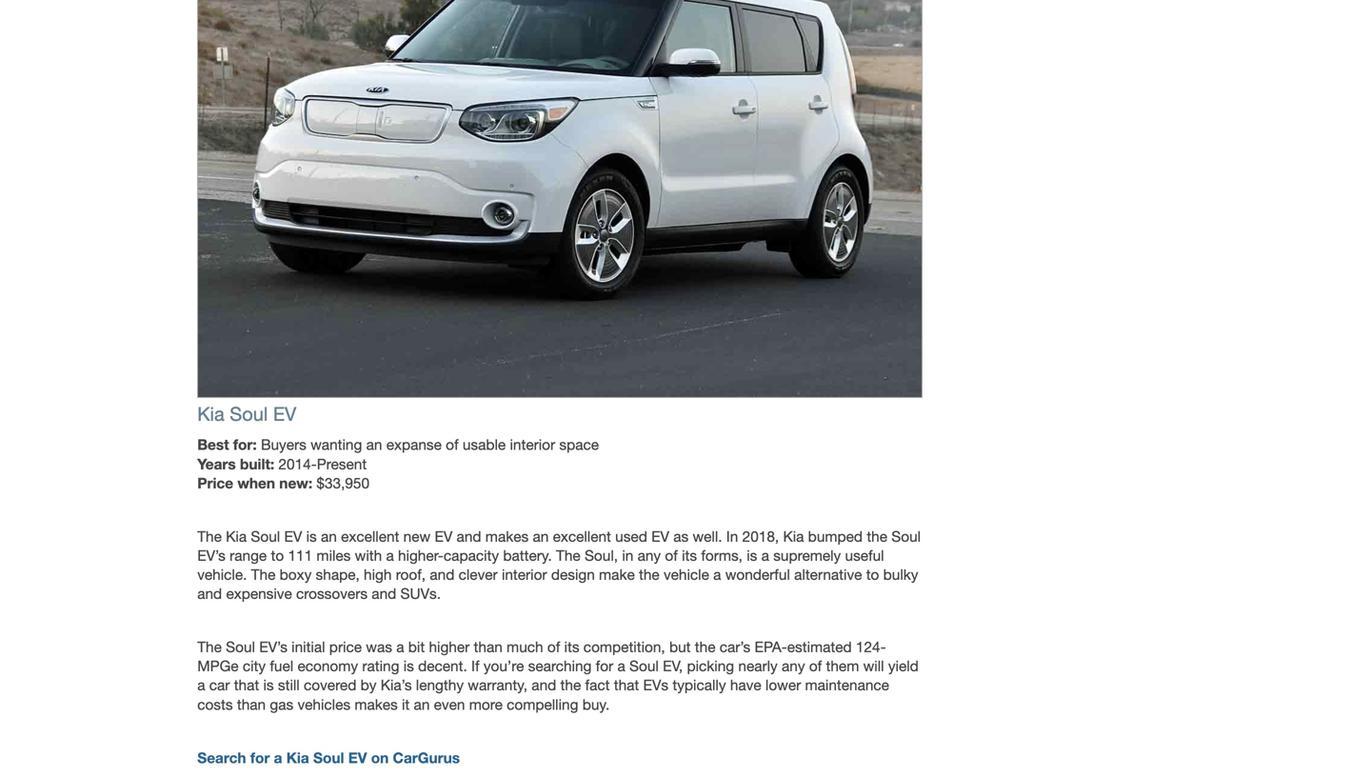 Task type: locate. For each thing, give the bounding box(es) containing it.
forms,
[[701, 547, 743, 564]]

its inside "the soul ev's initial price was a bit higher than much of its competition, but the car's epa-estimated 124- mpge city fuel economy rating is decent. if you're searching for a soul ev, picking nearly any of them will yield a car that is still covered by kia's lengthy warranty, and the fact that evs typically have lower maintenance costs than gas vehicles makes it an even more compelling buy."
[[564, 639, 580, 656]]

1 vertical spatial for
[[250, 749, 270, 767]]

to down the useful
[[867, 566, 880, 583]]

soul,
[[585, 547, 618, 564]]

crossovers
[[296, 585, 368, 603]]

is
[[306, 528, 317, 545], [747, 547, 758, 564], [404, 658, 414, 675], [263, 677, 274, 694]]

makes inside "the soul ev's initial price was a bit higher than much of its competition, but the car's epa-estimated 124- mpge city fuel economy rating is decent. if you're searching for a soul ev, picking nearly any of them will yield a car that is still covered by kia's lengthy warranty, and the fact that evs typically have lower maintenance costs than gas vehicles makes it an even more compelling buy."
[[355, 696, 398, 713]]

1 vertical spatial any
[[782, 658, 805, 675]]

0 horizontal spatial than
[[237, 696, 266, 713]]

bumped
[[808, 528, 863, 545]]

wonderful
[[726, 566, 791, 583]]

in
[[622, 547, 634, 564]]

than up if
[[474, 639, 503, 656]]

than left gas
[[237, 696, 266, 713]]

city
[[243, 658, 266, 675]]

kia down gas
[[287, 749, 309, 767]]

interior down battery.
[[502, 566, 547, 583]]

the inside "the soul ev's initial price was a bit higher than much of its competition, but the car's epa-estimated 124- mpge city fuel economy rating is decent. if you're searching for a soul ev, picking nearly any of them will yield a car that is still covered by kia's lengthy warranty, and the fact that evs typically have lower maintenance costs than gas vehicles makes it an even more compelling buy."
[[197, 639, 222, 656]]

0 horizontal spatial excellent
[[341, 528, 400, 545]]

0 horizontal spatial that
[[234, 677, 259, 694]]

ev
[[273, 403, 297, 426], [284, 528, 302, 545], [435, 528, 453, 545], [652, 528, 670, 545], [348, 749, 367, 767]]

is up wonderful
[[747, 547, 758, 564]]

0 vertical spatial to
[[271, 547, 284, 564]]

when
[[238, 474, 275, 492]]

any for nearly
[[782, 658, 805, 675]]

excellent up soul,
[[553, 528, 611, 545]]

but
[[670, 639, 691, 656]]

vehicles
[[298, 696, 351, 713]]

1 vertical spatial than
[[237, 696, 266, 713]]

expanse
[[386, 437, 442, 454]]

ev up 111
[[284, 528, 302, 545]]

vehicle
[[664, 566, 710, 583]]

interior left 'space'
[[510, 437, 555, 454]]

by
[[361, 677, 377, 694]]

miles
[[317, 547, 351, 564]]

an up battery.
[[533, 528, 549, 545]]

ev left the on
[[348, 749, 367, 767]]

1 horizontal spatial excellent
[[553, 528, 611, 545]]

1 vertical spatial to
[[867, 566, 880, 583]]

it
[[402, 696, 410, 713]]

0 vertical spatial ev's
[[197, 547, 226, 564]]

1 vertical spatial its
[[564, 639, 580, 656]]

0 vertical spatial its
[[682, 547, 697, 564]]

for up fact
[[596, 658, 614, 675]]

kia up best
[[197, 403, 225, 426]]

0 horizontal spatial for
[[250, 749, 270, 767]]

with
[[355, 547, 382, 564]]

soul up bulky
[[892, 528, 921, 545]]

1 excellent from the left
[[341, 528, 400, 545]]

0 vertical spatial interior
[[510, 437, 555, 454]]

a down 2018,
[[762, 547, 770, 564]]

0 horizontal spatial to
[[271, 547, 284, 564]]

epa-
[[755, 639, 788, 656]]

an right it
[[414, 696, 430, 713]]

of down as
[[665, 547, 678, 564]]

soul
[[230, 403, 268, 426], [251, 528, 280, 545], [892, 528, 921, 545], [226, 639, 255, 656], [630, 658, 659, 675], [313, 749, 344, 767]]

ev's up the fuel
[[259, 639, 288, 656]]

of left "usable"
[[446, 437, 459, 454]]

1 horizontal spatial to
[[867, 566, 880, 583]]

1 horizontal spatial ev's
[[259, 639, 288, 656]]

its up vehicle
[[682, 547, 697, 564]]

1 horizontal spatial its
[[682, 547, 697, 564]]

1 horizontal spatial for
[[596, 658, 614, 675]]

soul up "city"
[[226, 639, 255, 656]]

an
[[366, 437, 382, 454], [321, 528, 337, 545], [533, 528, 549, 545], [414, 696, 430, 713]]

kia up supremely
[[783, 528, 804, 545]]

soul up for:
[[230, 403, 268, 426]]

useful
[[845, 547, 885, 564]]

shape,
[[316, 566, 360, 583]]

even
[[434, 696, 465, 713]]

is left still
[[263, 677, 274, 694]]

0 horizontal spatial ev's
[[197, 547, 226, 564]]

1 vertical spatial makes
[[355, 696, 398, 713]]

that
[[234, 677, 259, 694], [614, 677, 639, 694]]

to
[[271, 547, 284, 564], [867, 566, 880, 583]]

and down vehicle.
[[197, 585, 222, 603]]

maintenance
[[805, 677, 890, 694]]

more
[[469, 696, 503, 713]]

best
[[197, 436, 229, 454]]

makes up battery.
[[486, 528, 529, 545]]

to left 111
[[271, 547, 284, 564]]

soul up evs
[[630, 658, 659, 675]]

its
[[682, 547, 697, 564], [564, 639, 580, 656]]

initial
[[292, 639, 325, 656]]

is down bit
[[404, 658, 414, 675]]

and up capacity
[[457, 528, 482, 545]]

1 horizontal spatial makes
[[486, 528, 529, 545]]

an inside "the soul ev's initial price was a bit higher than much of its competition, but the car's epa-estimated 124- mpge city fuel economy rating is decent. if you're searching for a soul ev, picking nearly any of them will yield a car that is still covered by kia's lengthy warranty, and the fact that evs typically have lower maintenance costs than gas vehicles makes it an even more compelling buy."
[[414, 696, 430, 713]]

kia
[[197, 403, 225, 426], [226, 528, 247, 545], [783, 528, 804, 545], [287, 749, 309, 767]]

than
[[474, 639, 503, 656], [237, 696, 266, 713]]

the
[[197, 528, 222, 545], [556, 547, 581, 564], [251, 566, 276, 583], [197, 639, 222, 656]]

the up the useful
[[867, 528, 888, 545]]

that right fact
[[614, 677, 639, 694]]

interior inside the kia soul ev is an excellent new ev and makes an excellent used ev as well. in 2018, kia bumped the soul ev's range to 111 miles with a higher-capacity battery. the soul, in any of its forms, is a supremely useful vehicle. the boxy shape, high roof, and clever interior design make the vehicle a wonderful alternative to bulky and expensive crossovers and suvs.
[[502, 566, 547, 583]]

is up 111
[[306, 528, 317, 545]]

excellent up with
[[341, 528, 400, 545]]

0 vertical spatial any
[[638, 547, 661, 564]]

makes down by at the bottom left
[[355, 696, 398, 713]]

111
[[288, 547, 313, 564]]

0 horizontal spatial its
[[564, 639, 580, 656]]

any inside "the soul ev's initial price was a bit higher than much of its competition, but the car's epa-estimated 124- mpge city fuel economy rating is decent. if you're searching for a soul ev, picking nearly any of them will yield a car that is still covered by kia's lengthy warranty, and the fact that evs typically have lower maintenance costs than gas vehicles makes it an even more compelling buy."
[[782, 658, 805, 675]]

1 vertical spatial interior
[[502, 566, 547, 583]]

mpge
[[197, 658, 239, 675]]

excellent
[[341, 528, 400, 545], [553, 528, 611, 545]]

0 horizontal spatial makes
[[355, 696, 398, 713]]

ev's
[[197, 547, 226, 564], [259, 639, 288, 656]]

0 vertical spatial for
[[596, 658, 614, 675]]

ev's inside "the soul ev's initial price was a bit higher than much of its competition, but the car's epa-estimated 124- mpge city fuel economy rating is decent. if you're searching for a soul ev, picking nearly any of them will yield a car that is still covered by kia's lengthy warranty, and the fact that evs typically have lower maintenance costs than gas vehicles makes it an even more compelling buy."
[[259, 639, 288, 656]]

search for a kia soul ev on cargurus
[[197, 749, 460, 767]]

ev up buyers at the bottom left of the page
[[273, 403, 297, 426]]

its up searching
[[564, 639, 580, 656]]

1 horizontal spatial any
[[782, 658, 805, 675]]

an up present
[[366, 437, 382, 454]]

0 horizontal spatial any
[[638, 547, 661, 564]]

competition,
[[584, 639, 666, 656]]

1 horizontal spatial that
[[614, 677, 639, 694]]

1 horizontal spatial than
[[474, 639, 503, 656]]

for right search
[[250, 749, 270, 767]]

for inside "the soul ev's initial price was a bit higher than much of its competition, but the car's epa-estimated 124- mpge city fuel economy rating is decent. if you're searching for a soul ev, picking nearly any of them will yield a car that is still covered by kia's lengthy warranty, and the fact that evs typically have lower maintenance costs than gas vehicles makes it an even more compelling buy."
[[596, 658, 614, 675]]

much
[[507, 639, 544, 656]]

any
[[638, 547, 661, 564], [782, 658, 805, 675]]

interior
[[510, 437, 555, 454], [502, 566, 547, 583]]

any for in
[[638, 547, 661, 564]]

the soul ev's initial price was a bit higher than much of its competition, but the car's epa-estimated 124- mpge city fuel economy rating is decent. if you're searching for a soul ev, picking nearly any of them will yield a car that is still covered by kia's lengthy warranty, and the fact that evs typically have lower maintenance costs than gas vehicles makes it an even more compelling buy.
[[197, 639, 919, 713]]

and
[[457, 528, 482, 545], [430, 566, 455, 583], [197, 585, 222, 603], [372, 585, 397, 603], [532, 677, 557, 694]]

0 vertical spatial makes
[[486, 528, 529, 545]]

any up 'lower'
[[782, 658, 805, 675]]

any right in
[[638, 547, 661, 564]]

that down "city"
[[234, 677, 259, 694]]

for
[[596, 658, 614, 675], [250, 749, 270, 767]]

1 vertical spatial ev's
[[259, 639, 288, 656]]

high
[[364, 566, 392, 583]]

1 that from the left
[[234, 677, 259, 694]]

2014-
[[279, 456, 317, 473]]

and up compelling at the left
[[532, 677, 557, 694]]

any inside the kia soul ev is an excellent new ev and makes an excellent used ev as well. in 2018, kia bumped the soul ev's range to 111 miles with a higher-capacity battery. the soul, in any of its forms, is a supremely useful vehicle. the boxy shape, high roof, and clever interior design make the vehicle a wonderful alternative to bulky and expensive crossovers and suvs.
[[638, 547, 661, 564]]

the up mpge
[[197, 639, 222, 656]]

ev's up vehicle.
[[197, 547, 226, 564]]



Task type: vqa. For each thing, say whether or not it's contained in the screenshot.
the bottommost EV's
yes



Task type: describe. For each thing, give the bounding box(es) containing it.
an inside best for: buyers wanting an expanse of usable interior space years built: 2014-present price when new: $33,950
[[366, 437, 382, 454]]

gas
[[270, 696, 294, 713]]

fuel
[[270, 658, 294, 675]]

compelling
[[507, 696, 579, 713]]

bit
[[408, 639, 425, 656]]

battery.
[[503, 547, 552, 564]]

price
[[329, 639, 362, 656]]

if
[[472, 658, 480, 675]]

higher-
[[398, 547, 444, 564]]

the up picking
[[695, 639, 716, 656]]

supremely
[[774, 547, 841, 564]]

a down forms,
[[714, 566, 722, 583]]

alternative
[[795, 566, 863, 583]]

typically
[[673, 677, 726, 694]]

interior inside best for: buyers wanting an expanse of usable interior space years built: 2014-present price when new: $33,950
[[510, 437, 555, 454]]

a down competition,
[[618, 658, 626, 675]]

them
[[826, 658, 860, 675]]

space
[[560, 437, 599, 454]]

kia's
[[381, 677, 412, 694]]

ev right new on the bottom left
[[435, 528, 453, 545]]

new:
[[279, 474, 313, 492]]

used
[[616, 528, 648, 545]]

buyers
[[261, 437, 307, 454]]

picking
[[687, 658, 735, 675]]

soul up range
[[251, 528, 280, 545]]

ev's inside the kia soul ev is an excellent new ev and makes an excellent used ev as well. in 2018, kia bumped the soul ev's range to 111 miles with a higher-capacity battery. the soul, in any of its forms, is a supremely useful vehicle. the boxy shape, high roof, and clever interior design make the vehicle a wonderful alternative to bulky and expensive crossovers and suvs.
[[197, 547, 226, 564]]

roof,
[[396, 566, 426, 583]]

its inside the kia soul ev is an excellent new ev and makes an excellent used ev as well. in 2018, kia bumped the soul ev's range to 111 miles with a higher-capacity battery. the soul, in any of its forms, is a supremely useful vehicle. the boxy shape, high roof, and clever interior design make the vehicle a wonderful alternative to bulky and expensive crossovers and suvs.
[[682, 547, 697, 564]]

was
[[366, 639, 392, 656]]

a right with
[[386, 547, 394, 564]]

evs
[[644, 677, 669, 694]]

yield
[[889, 658, 919, 675]]

and down high
[[372, 585, 397, 603]]

search
[[197, 749, 246, 767]]

as
[[674, 528, 689, 545]]

2 that from the left
[[614, 677, 639, 694]]

capacity
[[444, 547, 499, 564]]

in
[[727, 528, 739, 545]]

the up expensive at the bottom left
[[251, 566, 276, 583]]

the up design
[[556, 547, 581, 564]]

you're
[[484, 658, 524, 675]]

lengthy
[[416, 677, 464, 694]]

buy.
[[583, 696, 610, 713]]

economy
[[298, 658, 358, 675]]

2019 kia soul ev test drive review summaryimage image
[[197, 0, 923, 398]]

have
[[730, 677, 762, 694]]

of down estimated
[[810, 658, 822, 675]]

makes inside the kia soul ev is an excellent new ev and makes an excellent used ev as well. in 2018, kia bumped the soul ev's range to 111 miles with a higher-capacity battery. the soul, in any of its forms, is a supremely useful vehicle. the boxy shape, high roof, and clever interior design make the vehicle a wonderful alternative to bulky and expensive crossovers and suvs.
[[486, 528, 529, 545]]

the kia soul ev is an excellent new ev and makes an excellent used ev as well. in 2018, kia bumped the soul ev's range to 111 miles with a higher-capacity battery. the soul, in any of its forms, is a supremely useful vehicle. the boxy shape, high roof, and clever interior design make the vehicle a wonderful alternative to bulky and expensive crossovers and suvs.
[[197, 528, 921, 603]]

a left bit
[[397, 639, 404, 656]]

of inside the kia soul ev is an excellent new ev and makes an excellent used ev as well. in 2018, kia bumped the soul ev's range to 111 miles with a higher-capacity battery. the soul, in any of its forms, is a supremely useful vehicle. the boxy shape, high roof, and clever interior design make the vehicle a wonderful alternative to bulky and expensive crossovers and suvs.
[[665, 547, 678, 564]]

boxy
[[280, 566, 312, 583]]

suvs.
[[401, 585, 441, 603]]

years
[[197, 455, 236, 473]]

well.
[[693, 528, 723, 545]]

of up searching
[[548, 639, 560, 656]]

clever
[[459, 566, 498, 583]]

the down searching
[[561, 677, 581, 694]]

will
[[864, 658, 885, 675]]

a down gas
[[274, 749, 282, 767]]

$33,950
[[317, 475, 370, 492]]

present
[[317, 456, 367, 473]]

estimated
[[788, 639, 852, 656]]

ev,
[[663, 658, 683, 675]]

rating
[[362, 658, 400, 675]]

the right make
[[639, 566, 660, 583]]

the up vehicle.
[[197, 528, 222, 545]]

fact
[[585, 677, 610, 694]]

and inside "the soul ev's initial price was a bit higher than much of its competition, but the car's epa-estimated 124- mpge city fuel economy rating is decent. if you're searching for a soul ev, picking nearly any of them will yield a car that is still covered by kia's lengthy warranty, and the fact that evs typically have lower maintenance costs than gas vehicles makes it an even more compelling buy."
[[532, 677, 557, 694]]

range
[[230, 547, 267, 564]]

nearly
[[739, 658, 778, 675]]

on
[[371, 749, 389, 767]]

usable
[[463, 437, 506, 454]]

expensive
[[226, 585, 292, 603]]

2 excellent from the left
[[553, 528, 611, 545]]

higher
[[429, 639, 470, 656]]

make
[[599, 566, 635, 583]]

search for a kia soul ev on cargurus link
[[197, 749, 460, 767]]

an up miles
[[321, 528, 337, 545]]

searching
[[528, 658, 592, 675]]

still
[[278, 677, 300, 694]]

ev left as
[[652, 528, 670, 545]]

design
[[551, 566, 595, 583]]

best for: buyers wanting an expanse of usable interior space years built: 2014-present price when new: $33,950
[[197, 436, 599, 492]]

price
[[197, 474, 233, 492]]

kia soul ev
[[197, 403, 297, 426]]

124-
[[856, 639, 887, 656]]

cargurus
[[393, 749, 460, 767]]

wanting
[[311, 437, 362, 454]]

covered
[[304, 677, 357, 694]]

vehicle.
[[197, 566, 247, 583]]

soul left the on
[[313, 749, 344, 767]]

car
[[209, 677, 230, 694]]

and down higher-
[[430, 566, 455, 583]]

decent.
[[418, 658, 467, 675]]

a left car
[[197, 677, 205, 694]]

built:
[[240, 455, 275, 473]]

costs
[[197, 696, 233, 713]]

0 vertical spatial than
[[474, 639, 503, 656]]

new
[[404, 528, 431, 545]]

2018,
[[743, 528, 779, 545]]

car's
[[720, 639, 751, 656]]

for:
[[233, 436, 257, 454]]

warranty,
[[468, 677, 528, 694]]

lower
[[766, 677, 801, 694]]

of inside best for: buyers wanting an expanse of usable interior space years built: 2014-present price when new: $33,950
[[446, 437, 459, 454]]

kia up range
[[226, 528, 247, 545]]



